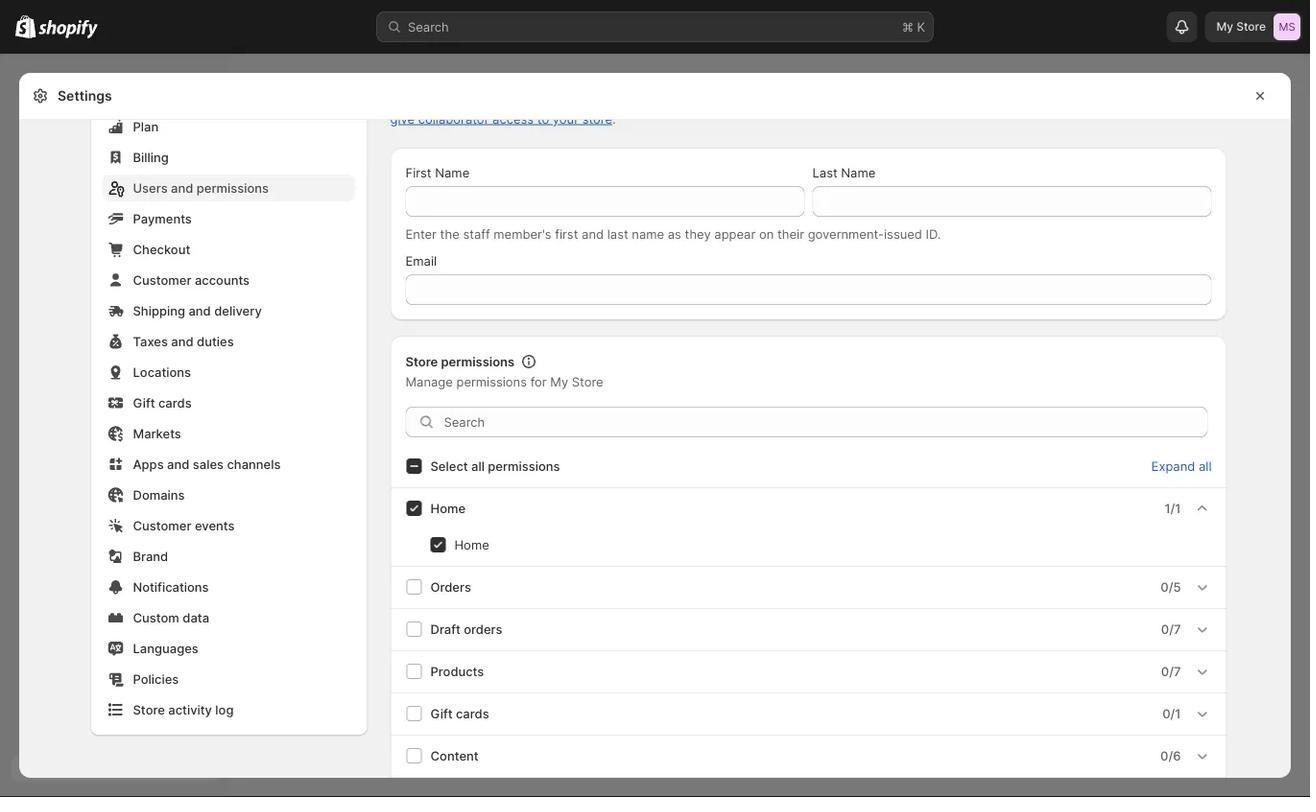 Task type: locate. For each thing, give the bounding box(es) containing it.
last name
[[812, 165, 876, 180]]

cards down locations
[[158, 395, 192, 410]]

and right the apps
[[167, 457, 189, 472]]

1 vertical spatial my
[[550, 374, 568, 389]]

first
[[406, 165, 431, 180]]

appear
[[714, 227, 756, 241]]

home
[[430, 501, 466, 516], [454, 537, 489, 552]]

manage permissions for my store
[[406, 374, 603, 389]]

my inside settings dialog
[[550, 374, 568, 389]]

1 vertical spatial cards
[[456, 706, 489, 721]]

markets
[[133, 426, 181, 441]]

customer down the domains
[[133, 518, 191, 533]]

name right first
[[435, 165, 470, 180]]

0 horizontal spatial gift
[[133, 395, 155, 410]]

1 customer from the top
[[133, 273, 191, 287]]

log
[[215, 703, 234, 717]]

search
[[408, 19, 449, 34]]

1 horizontal spatial my
[[1216, 20, 1233, 34]]

expand all button
[[1140, 446, 1223, 487]]

all right expand
[[1199, 459, 1212, 474]]

0 horizontal spatial name
[[435, 165, 470, 180]]

activity
[[168, 703, 212, 717]]

brand
[[133, 549, 168, 564]]

home up orders
[[454, 537, 489, 552]]

2 all from the left
[[1199, 459, 1212, 474]]

shipping
[[133, 303, 185, 318]]

all right select
[[471, 459, 485, 474]]

1 horizontal spatial all
[[1199, 459, 1212, 474]]

and for duties
[[171, 334, 194, 349]]

0 vertical spatial cards
[[158, 395, 192, 410]]

dialog
[[1299, 73, 1310, 778]]

0/7
[[1161, 622, 1181, 637], [1161, 664, 1181, 679]]

home down select
[[430, 501, 466, 516]]

notifications
[[133, 580, 209, 595]]

and inside shipping and delivery link
[[189, 303, 211, 318]]

1 horizontal spatial gift
[[430, 706, 453, 721]]

0 horizontal spatial all
[[471, 459, 485, 474]]

and inside taxes and duties link
[[171, 334, 194, 349]]

issued
[[884, 227, 922, 241]]

their
[[777, 227, 804, 241]]

gift cards down products
[[430, 706, 489, 721]]

they
[[685, 227, 711, 241]]

cards down products
[[456, 706, 489, 721]]

customer for customer accounts
[[133, 273, 191, 287]]

gift up markets
[[133, 395, 155, 410]]

permissions
[[197, 180, 269, 195], [441, 354, 515, 369], [456, 374, 527, 389], [488, 459, 560, 474]]

1 horizontal spatial name
[[841, 165, 876, 180]]

0 vertical spatial gift
[[133, 395, 155, 410]]

my right for
[[550, 374, 568, 389]]

1 vertical spatial gift
[[430, 706, 453, 721]]

1 vertical spatial 0/7
[[1161, 664, 1181, 679]]

0 vertical spatial my
[[1216, 20, 1233, 34]]

name right the last
[[841, 165, 876, 180]]

1 horizontal spatial gift cards
[[430, 706, 489, 721]]

name
[[435, 165, 470, 180], [841, 165, 876, 180]]

all for select
[[471, 459, 485, 474]]

customer accounts
[[133, 273, 250, 287]]

my
[[1216, 20, 1233, 34], [550, 374, 568, 389]]

give collaborator access to your store .
[[390, 111, 616, 126]]

my left my store image on the right top of the page
[[1216, 20, 1233, 34]]

and inside 'users and permissions' link
[[171, 180, 193, 195]]

locations link
[[102, 359, 356, 386]]

and right users
[[171, 180, 193, 195]]

1 vertical spatial customer
[[133, 518, 191, 533]]

0 horizontal spatial cards
[[158, 395, 192, 410]]

0 vertical spatial 0/7
[[1161, 622, 1181, 637]]

your
[[553, 111, 579, 126]]

all inside expand all dropdown button
[[1199, 459, 1212, 474]]

shipping and delivery
[[133, 303, 262, 318]]

gift cards down locations
[[133, 395, 192, 410]]

0 vertical spatial customer
[[133, 273, 191, 287]]

the
[[440, 227, 459, 241]]

brand link
[[102, 543, 356, 570]]

name for first name
[[435, 165, 470, 180]]

users and permissions link
[[102, 175, 356, 202]]

⌘
[[902, 19, 914, 34]]

shipping and delivery link
[[102, 298, 356, 324]]

billing
[[133, 150, 169, 165]]

2 name from the left
[[841, 165, 876, 180]]

1 horizontal spatial cards
[[456, 706, 489, 721]]

0 horizontal spatial gift cards
[[133, 395, 192, 410]]

Last Name text field
[[812, 186, 1212, 217]]

and inside 'apps and sales channels' link
[[167, 457, 189, 472]]

customer events
[[133, 518, 235, 533]]

1 0/7 from the top
[[1161, 622, 1181, 637]]

cards
[[158, 395, 192, 410], [456, 706, 489, 721]]

1 name from the left
[[435, 165, 470, 180]]

manage
[[406, 374, 453, 389]]

0 vertical spatial gift cards
[[133, 395, 192, 410]]

plan
[[133, 119, 159, 134]]

gift inside the gift cards "link"
[[133, 395, 155, 410]]

collaborator
[[418, 111, 489, 126]]

expand all
[[1151, 459, 1212, 474]]

draft orders
[[430, 622, 503, 637]]

store right for
[[572, 374, 603, 389]]

enter
[[406, 227, 437, 241]]

and left last at the left top of the page
[[582, 227, 604, 241]]

settings dialog
[[19, 10, 1291, 798]]

and right "taxes"
[[171, 334, 194, 349]]

k
[[917, 19, 925, 34]]

0/7 down 0/5
[[1161, 622, 1181, 637]]

on
[[759, 227, 774, 241]]

sales
[[193, 457, 224, 472]]

all
[[471, 459, 485, 474], [1199, 459, 1212, 474]]

2 0/7 from the top
[[1161, 664, 1181, 679]]

and down 'customer accounts'
[[189, 303, 211, 318]]

gift up content
[[430, 706, 453, 721]]

to
[[537, 111, 549, 126]]

customer down the 'checkout'
[[133, 273, 191, 287]]

name for last name
[[841, 165, 876, 180]]

customer for customer events
[[133, 518, 191, 533]]

store left my store image on the right top of the page
[[1236, 20, 1266, 34]]

0 horizontal spatial my
[[550, 374, 568, 389]]

enter the staff member's first and last name as they appear on their government-issued id.
[[406, 227, 941, 241]]

and for permissions
[[171, 180, 193, 195]]

delivery
[[214, 303, 262, 318]]

0/7 for products
[[1161, 664, 1181, 679]]

events
[[195, 518, 235, 533]]

2 customer from the top
[[133, 518, 191, 533]]

store
[[582, 111, 612, 126]]

all for expand
[[1199, 459, 1212, 474]]

1 all from the left
[[471, 459, 485, 474]]

1/1
[[1165, 501, 1181, 516]]

0/7 up 0/1
[[1161, 664, 1181, 679]]

cards inside the gift cards "link"
[[158, 395, 192, 410]]



Task type: vqa. For each thing, say whether or not it's contained in the screenshot.


Task type: describe. For each thing, give the bounding box(es) containing it.
1 vertical spatial home
[[454, 537, 489, 552]]

products
[[430, 664, 484, 679]]

1 vertical spatial gift cards
[[430, 706, 489, 721]]

and for sales
[[167, 457, 189, 472]]

and for delivery
[[189, 303, 211, 318]]

apps and sales channels link
[[102, 451, 356, 478]]

permissions right select
[[488, 459, 560, 474]]

member's
[[494, 227, 551, 241]]

give
[[390, 111, 415, 126]]

payments link
[[102, 205, 356, 232]]

0/6
[[1160, 749, 1181, 763]]

notifications link
[[102, 574, 356, 601]]

orders
[[464, 622, 503, 637]]

email
[[406, 253, 437, 268]]

as
[[668, 227, 681, 241]]

First Name text field
[[406, 186, 805, 217]]

for
[[530, 374, 547, 389]]

data
[[183, 610, 209, 625]]

content
[[430, 749, 479, 763]]

access
[[492, 111, 534, 126]]

payments
[[133, 211, 192, 226]]

checkout
[[133, 242, 190, 257]]

Email email field
[[406, 274, 1212, 305]]

policies
[[133, 672, 179, 687]]

store down policies
[[133, 703, 165, 717]]

0/5
[[1161, 580, 1181, 595]]

staff
[[463, 227, 490, 241]]

.
[[612, 111, 616, 126]]

shopify image
[[15, 15, 36, 38]]

store activity log
[[133, 703, 234, 717]]

markets link
[[102, 420, 356, 447]]

channels
[[227, 457, 281, 472]]

plan link
[[102, 113, 356, 140]]

my store image
[[1274, 13, 1300, 40]]

gift cards inside "link"
[[133, 395, 192, 410]]

settings
[[58, 88, 112, 104]]

languages
[[133, 641, 198, 656]]

apps and sales channels
[[133, 457, 281, 472]]

permissions down store permissions
[[456, 374, 527, 389]]

policies link
[[102, 666, 356, 693]]

orders
[[430, 580, 471, 595]]

permissions down the billing link
[[197, 180, 269, 195]]

custom data link
[[102, 605, 356, 632]]

my store
[[1216, 20, 1266, 34]]

users and permissions
[[133, 180, 269, 195]]

users
[[133, 180, 168, 195]]

duties
[[197, 334, 234, 349]]

domains link
[[102, 482, 356, 509]]

taxes and duties link
[[102, 328, 356, 355]]

apps
[[133, 457, 164, 472]]

store up 'manage'
[[406, 354, 438, 369]]

government-
[[808, 227, 884, 241]]

last
[[607, 227, 628, 241]]

billing link
[[102, 144, 356, 171]]

custom data
[[133, 610, 209, 625]]

Search text field
[[444, 407, 1208, 438]]

draft
[[430, 622, 461, 637]]

id.
[[926, 227, 941, 241]]

select
[[430, 459, 468, 474]]

first
[[555, 227, 578, 241]]

customer accounts link
[[102, 267, 356, 294]]

taxes
[[133, 334, 168, 349]]

0/7 for draft orders
[[1161, 622, 1181, 637]]

taxes and duties
[[133, 334, 234, 349]]

domains
[[133, 488, 185, 502]]

shopify image
[[39, 20, 98, 39]]

⌘ k
[[902, 19, 925, 34]]

checkout link
[[102, 236, 356, 263]]

custom
[[133, 610, 179, 625]]

first name
[[406, 165, 470, 180]]

select all permissions
[[430, 459, 560, 474]]

permissions up 'manage permissions for my store'
[[441, 354, 515, 369]]

0/1
[[1162, 706, 1181, 721]]

0 vertical spatial home
[[430, 501, 466, 516]]

name
[[632, 227, 664, 241]]

customer events link
[[102, 513, 356, 539]]

store activity log link
[[102, 697, 356, 724]]

accounts
[[195, 273, 250, 287]]

expand
[[1151, 459, 1195, 474]]

give collaborator access to your store link
[[390, 111, 612, 126]]

gift cards link
[[102, 390, 356, 417]]

last
[[812, 165, 838, 180]]

locations
[[133, 365, 191, 380]]



